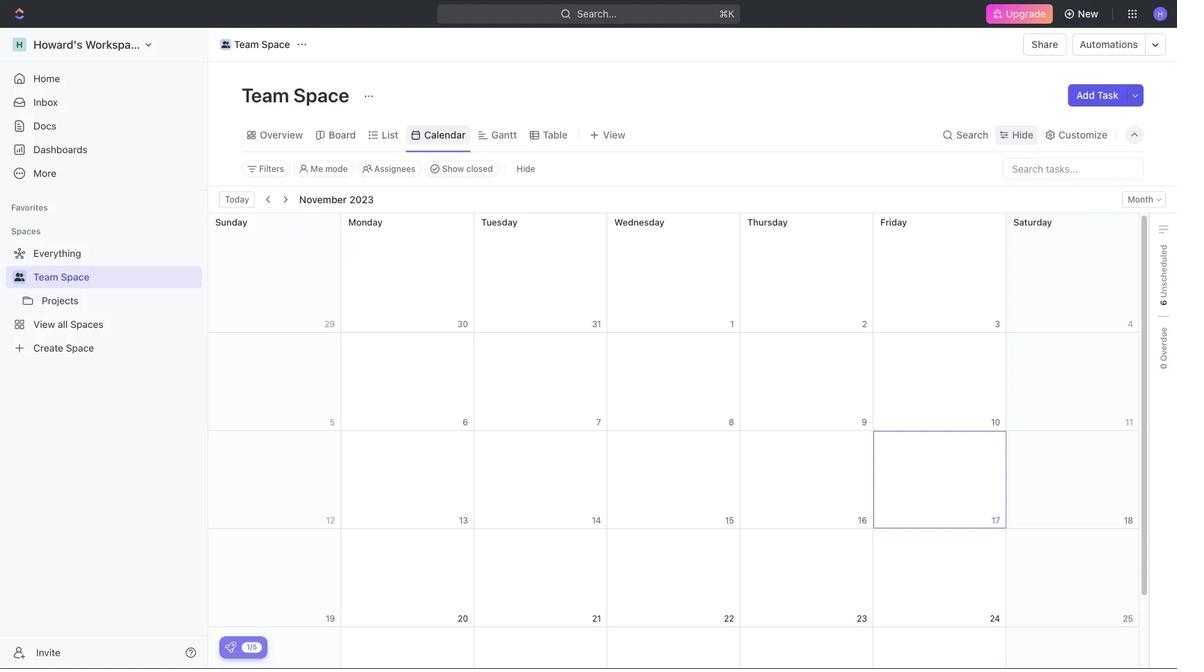 Task type: locate. For each thing, give the bounding box(es) containing it.
team space link
[[217, 36, 294, 53], [33, 266, 199, 289]]

0 vertical spatial h
[[1158, 10, 1164, 18]]

1 vertical spatial 6
[[463, 417, 468, 427]]

space down 'view all spaces'
[[66, 343, 94, 354]]

1 horizontal spatial view
[[603, 129, 626, 141]]

calendar link
[[422, 125, 466, 145]]

row containing 5
[[208, 333, 1140, 431]]

me
[[311, 164, 323, 174]]

board link
[[326, 125, 356, 145]]

search button
[[939, 125, 993, 145]]

15
[[726, 516, 735, 525]]

1 vertical spatial view
[[33, 319, 55, 330]]

0 vertical spatial team
[[234, 39, 259, 50]]

team space up overview
[[242, 83, 354, 106]]

8
[[729, 417, 735, 427]]

team
[[234, 39, 259, 50], [242, 83, 289, 106], [33, 271, 58, 283]]

view all spaces
[[33, 319, 104, 330]]

1 horizontal spatial hide
[[1013, 129, 1034, 141]]

19
[[326, 614, 335, 624]]

1 vertical spatial hide
[[517, 164, 536, 174]]

tuesday
[[482, 216, 518, 227]]

spaces right all
[[70, 319, 104, 330]]

projects link
[[42, 290, 199, 312]]

create space
[[33, 343, 94, 354]]

17
[[992, 516, 1001, 525]]

search...
[[577, 8, 617, 20]]

tree containing everything
[[6, 243, 202, 360]]

gantt link
[[489, 125, 517, 145]]

howard's
[[33, 38, 83, 51]]

Search tasks... text field
[[1004, 159, 1144, 179]]

view
[[603, 129, 626, 141], [33, 319, 55, 330]]

me mode button
[[293, 161, 354, 177]]

hide button
[[996, 125, 1038, 145]]

gantt
[[492, 129, 517, 141]]

docs link
[[6, 115, 202, 137]]

wednesday
[[615, 216, 665, 227]]

upgrade
[[1007, 8, 1046, 20]]

view left all
[[33, 319, 55, 330]]

2 row from the top
[[208, 333, 1140, 431]]

list link
[[379, 125, 399, 145]]

0
[[1159, 364, 1169, 370]]

2 vertical spatial team
[[33, 271, 58, 283]]

3 row from the top
[[208, 431, 1140, 529]]

1/5
[[247, 644, 257, 652]]

0 horizontal spatial view
[[33, 319, 55, 330]]

new
[[1079, 8, 1099, 20]]

13
[[459, 516, 468, 525]]

row
[[208, 214, 1140, 333], [208, 333, 1140, 431], [208, 431, 1140, 529], [208, 529, 1140, 628], [208, 628, 1140, 670]]

space up board link
[[294, 83, 349, 106]]

team right user group icon
[[234, 39, 259, 50]]

team space up projects
[[33, 271, 90, 283]]

1 vertical spatial h
[[16, 40, 23, 49]]

0 vertical spatial spaces
[[11, 226, 41, 236]]

1 horizontal spatial team space link
[[217, 36, 294, 53]]

onboarding checklist button image
[[225, 643, 236, 654]]

inbox
[[33, 97, 58, 108]]

add task button
[[1069, 84, 1128, 107]]

team up overview link
[[242, 83, 289, 106]]

hide inside hide button
[[517, 164, 536, 174]]

hide right search
[[1013, 129, 1034, 141]]

6
[[1159, 300, 1169, 306], [463, 417, 468, 427]]

4 row from the top
[[208, 529, 1140, 628]]

30
[[458, 319, 468, 329]]

1 horizontal spatial h
[[1158, 10, 1164, 18]]

0 vertical spatial hide
[[1013, 129, 1034, 141]]

view inside view button
[[603, 129, 626, 141]]

automations
[[1081, 39, 1139, 50]]

howard's workspace
[[33, 38, 143, 51]]

calendar
[[424, 129, 466, 141]]

h button
[[1150, 3, 1172, 25]]

0 vertical spatial 6
[[1159, 300, 1169, 306]]

0 horizontal spatial h
[[16, 40, 23, 49]]

hide down gantt
[[517, 164, 536, 174]]

search
[[957, 129, 989, 141]]

1 horizontal spatial 6
[[1159, 300, 1169, 306]]

friday
[[881, 216, 908, 227]]

saturday
[[1014, 216, 1053, 227]]

1 vertical spatial team space link
[[33, 266, 199, 289]]

h
[[1158, 10, 1164, 18], [16, 40, 23, 49]]

0 horizontal spatial hide
[[517, 164, 536, 174]]

create space link
[[6, 337, 199, 360]]

spaces
[[11, 226, 41, 236], [70, 319, 104, 330]]

1 horizontal spatial spaces
[[70, 319, 104, 330]]

monday
[[348, 216, 383, 227]]

4
[[1128, 319, 1134, 329]]

view button
[[585, 119, 631, 152]]

home link
[[6, 68, 202, 90]]

spaces down favorites button
[[11, 226, 41, 236]]

0 vertical spatial team space link
[[217, 36, 294, 53]]

month
[[1128, 195, 1154, 205]]

1 row from the top
[[208, 214, 1140, 333]]

space
[[262, 39, 290, 50], [294, 83, 349, 106], [61, 271, 90, 283], [66, 343, 94, 354]]

0 horizontal spatial team space link
[[33, 266, 199, 289]]

table link
[[540, 125, 568, 145]]

automations button
[[1074, 34, 1146, 55]]

1 vertical spatial team space
[[242, 83, 354, 106]]

howard's workspace, , element
[[13, 38, 26, 52]]

team space right user group icon
[[234, 39, 290, 50]]

view right the table
[[603, 129, 626, 141]]

14
[[592, 516, 601, 525]]

filters button
[[242, 161, 291, 177]]

month button
[[1123, 191, 1167, 208]]

2 vertical spatial team space
[[33, 271, 90, 283]]

space right user group icon
[[262, 39, 290, 50]]

29
[[325, 319, 335, 329]]

25
[[1124, 614, 1134, 624]]

1 vertical spatial spaces
[[70, 319, 104, 330]]

18
[[1125, 516, 1134, 525]]

invite
[[36, 647, 60, 659]]

grid
[[208, 214, 1140, 670]]

tree
[[6, 243, 202, 360]]

row containing 12
[[208, 431, 1140, 529]]

row containing 29
[[208, 214, 1140, 333]]

team down everything on the left top
[[33, 271, 58, 283]]

0 vertical spatial view
[[603, 129, 626, 141]]

share
[[1032, 39, 1059, 50]]

sidebar navigation
[[0, 28, 211, 670]]

7
[[597, 417, 601, 427]]

24
[[990, 614, 1001, 624]]

overdue
[[1159, 328, 1169, 364]]

5 row from the top
[[208, 628, 1140, 670]]

20
[[458, 614, 468, 624]]

view inside view all spaces link
[[33, 319, 55, 330]]



Task type: describe. For each thing, give the bounding box(es) containing it.
everything
[[33, 248, 81, 259]]

task
[[1098, 90, 1119, 101]]

12
[[326, 516, 335, 525]]

assignees button
[[357, 161, 422, 177]]

list
[[382, 129, 399, 141]]

customize
[[1059, 129, 1108, 141]]

23
[[857, 614, 868, 624]]

1
[[731, 319, 735, 329]]

10
[[992, 417, 1001, 427]]

h inside sidebar navigation
[[16, 40, 23, 49]]

add
[[1077, 90, 1096, 101]]

grid containing sunday
[[208, 214, 1140, 670]]

space up projects
[[61, 271, 90, 283]]

add task
[[1077, 90, 1119, 101]]

all
[[58, 319, 68, 330]]

sunday
[[215, 216, 248, 227]]

november
[[299, 194, 347, 205]]

space inside 'link'
[[66, 343, 94, 354]]

favorites button
[[6, 199, 53, 216]]

me mode
[[311, 164, 348, 174]]

h inside dropdown button
[[1158, 10, 1164, 18]]

0 horizontal spatial spaces
[[11, 226, 41, 236]]

november 2023
[[299, 194, 374, 205]]

share button
[[1024, 33, 1067, 56]]

5
[[330, 417, 335, 427]]

table
[[543, 129, 568, 141]]

onboarding checklist button element
[[225, 643, 236, 654]]

today
[[225, 195, 249, 205]]

row containing 19
[[208, 529, 1140, 628]]

2
[[863, 319, 868, 329]]

21
[[593, 614, 601, 624]]

team inside sidebar navigation
[[33, 271, 58, 283]]

docs
[[33, 120, 56, 132]]

create
[[33, 343, 63, 354]]

customize button
[[1041, 125, 1112, 145]]

overview
[[260, 129, 303, 141]]

workspace
[[85, 38, 143, 51]]

user group image
[[221, 41, 230, 48]]

inbox link
[[6, 91, 202, 114]]

upgrade link
[[987, 4, 1053, 24]]

view button
[[585, 125, 631, 145]]

closed
[[467, 164, 493, 174]]

⌘k
[[720, 8, 735, 20]]

board
[[329, 129, 356, 141]]

0 vertical spatial team space
[[234, 39, 290, 50]]

show closed button
[[425, 161, 500, 177]]

view all spaces link
[[6, 314, 199, 336]]

2023
[[350, 194, 374, 205]]

22
[[724, 614, 735, 624]]

filters
[[259, 164, 284, 174]]

home
[[33, 73, 60, 84]]

9
[[862, 417, 868, 427]]

view for view all spaces
[[33, 319, 55, 330]]

11
[[1126, 417, 1134, 427]]

16
[[858, 516, 868, 525]]

3
[[996, 319, 1001, 329]]

31
[[592, 319, 601, 329]]

view for view
[[603, 129, 626, 141]]

1 vertical spatial team
[[242, 83, 289, 106]]

more
[[33, 168, 56, 179]]

team space inside tree
[[33, 271, 90, 283]]

0 horizontal spatial 6
[[463, 417, 468, 427]]

today button
[[220, 191, 255, 208]]

hide inside hide dropdown button
[[1013, 129, 1034, 141]]

everything link
[[6, 243, 199, 265]]

show
[[442, 164, 464, 174]]

thursday
[[748, 216, 788, 227]]

dashboards
[[33, 144, 88, 155]]

tree inside sidebar navigation
[[6, 243, 202, 360]]

overview link
[[257, 125, 303, 145]]

favorites
[[11, 203, 48, 213]]

unscheduled
[[1159, 245, 1169, 300]]

user group image
[[14, 273, 25, 282]]

projects
[[42, 295, 79, 307]]

assignees
[[374, 164, 416, 174]]

more button
[[6, 162, 202, 185]]



Task type: vqa. For each thing, say whether or not it's contained in the screenshot.
12
yes



